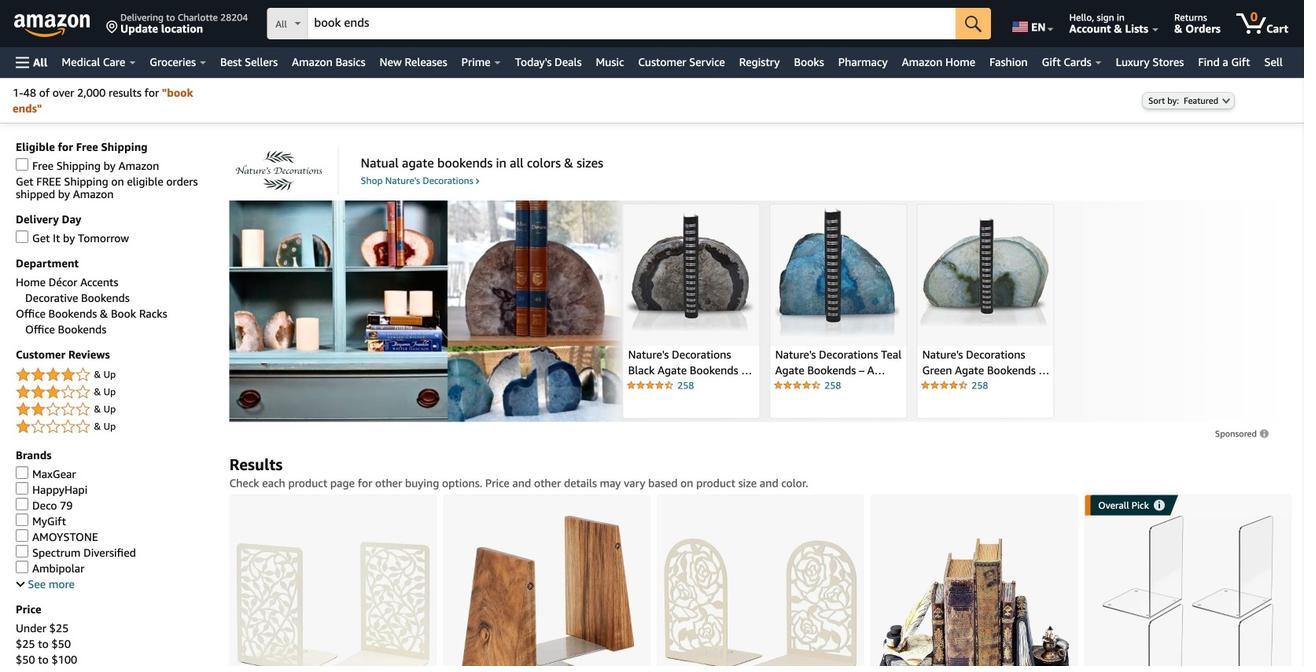 Task type: locate. For each thing, give the bounding box(es) containing it.
checkbox image
[[16, 158, 28, 171], [16, 231, 28, 243], [16, 467, 28, 479], [16, 561, 28, 574]]

4 stars & up element
[[16, 366, 214, 385]]

None search field
[[267, 8, 991, 41]]

3 checkbox image from the top
[[16, 514, 28, 526]]

sponsored ad - cnk book ends, premium bookends for book shelves, metal book ends for home office heavy books, book shelf h... image
[[664, 539, 857, 666]]

sponsored ad - bellaa 26324 vintage bookends wizard feather quill pen and ink bottle with oil lamp antique style farmhouse... image
[[878, 538, 1071, 666]]

checkbox image
[[16, 482, 28, 495], [16, 498, 28, 511], [16, 514, 28, 526], [16, 529, 28, 542], [16, 545, 28, 558]]

dropdown image
[[1223, 98, 1231, 104]]

4 checkbox image from the top
[[16, 529, 28, 542]]

none search field inside navigation navigation
[[267, 8, 991, 41]]

list
[[622, 201, 1061, 422]]

None submit
[[956, 8, 991, 39]]

sponsored ad - cnk book ends bookends for book shelves, metal book ends for home office heavy books, book shelf holder, ho... image
[[237, 542, 430, 666]]



Task type: describe. For each thing, give the bounding box(es) containing it.
none submit inside search box
[[956, 8, 991, 39]]

amazon image
[[14, 14, 90, 38]]

5 checkbox image from the top
[[16, 545, 28, 558]]

2 checkbox image from the top
[[16, 498, 28, 511]]

Search Amazon text field
[[308, 9, 956, 39]]

extender expand image
[[16, 579, 25, 587]]

1 checkbox image from the top
[[16, 158, 28, 171]]

sponsored ad - tilisma book ends for shelves - handmade wooden bookends with metal base, walnut tree - sturdy book holders... image
[[459, 516, 635, 666]]

3 stars & up element
[[16, 383, 214, 402]]

1 star & up element
[[16, 418, 214, 437]]

2 checkbox image from the top
[[16, 231, 28, 243]]

1 checkbox image from the top
[[16, 482, 28, 495]]

2 stars & up element
[[16, 400, 214, 419]]

navigation navigation
[[0, 0, 1304, 78]]

4 checkbox image from the top
[[16, 561, 28, 574]]

acrylic bookends 4 pcs, clear book ends for shelves, transparent bookend organizer, book holder stand decorative, book sto... image
[[1103, 516, 1274, 666]]

3 checkbox image from the top
[[16, 467, 28, 479]]



Task type: vqa. For each thing, say whether or not it's contained in the screenshot.
The New Primal All Natural Chicken Sticks, Buffalo Style, Keto & Gluten Free Healthy Snacks for Adults, Sugar Free Low Car... image
no



